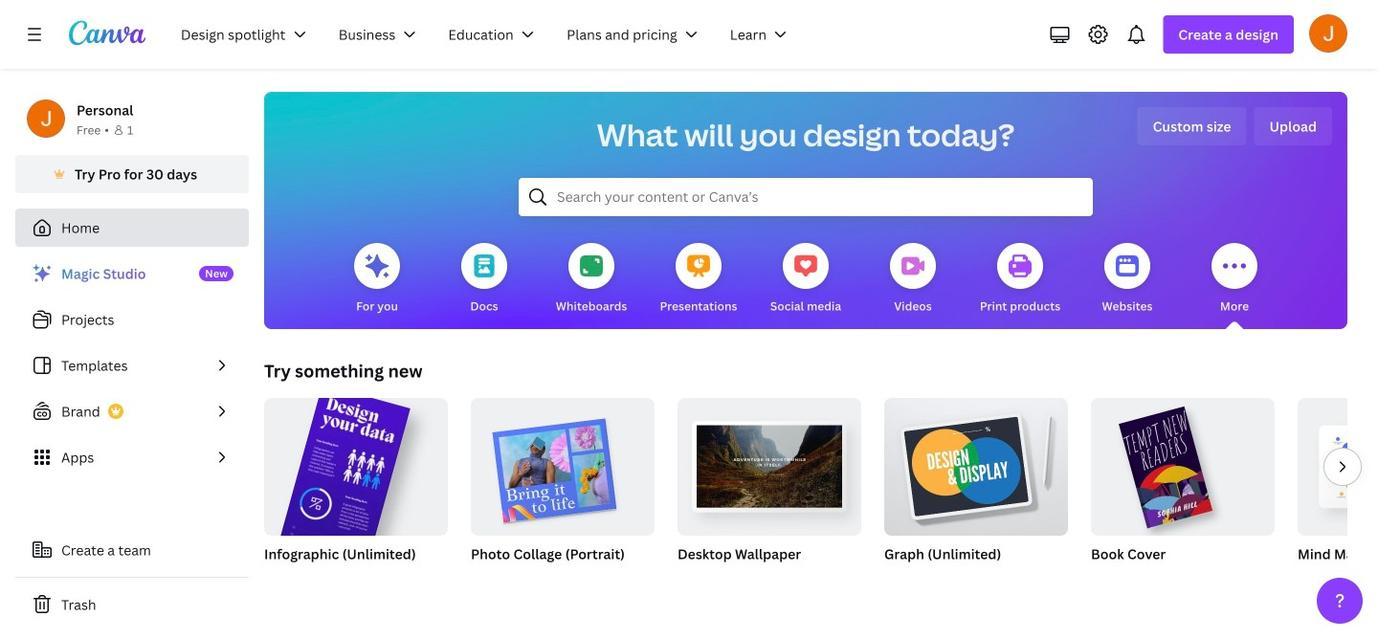 Task type: locate. For each thing, give the bounding box(es) containing it.
group
[[262, 384, 448, 629], [262, 384, 448, 629], [471, 398, 655, 588], [471, 398, 655, 536], [678, 398, 861, 588], [678, 398, 861, 536], [884, 398, 1068, 588], [884, 398, 1068, 536], [1091, 398, 1275, 588], [1298, 398, 1378, 588]]

list
[[15, 255, 249, 477]]

None search field
[[519, 178, 1093, 216]]



Task type: vqa. For each thing, say whether or not it's contained in the screenshot.
GREG ROBINSON icon
no



Task type: describe. For each thing, give the bounding box(es) containing it.
top level navigation element
[[168, 15, 807, 54]]

Search search field
[[557, 179, 1055, 215]]

jeremy miller image
[[1309, 14, 1347, 52]]



